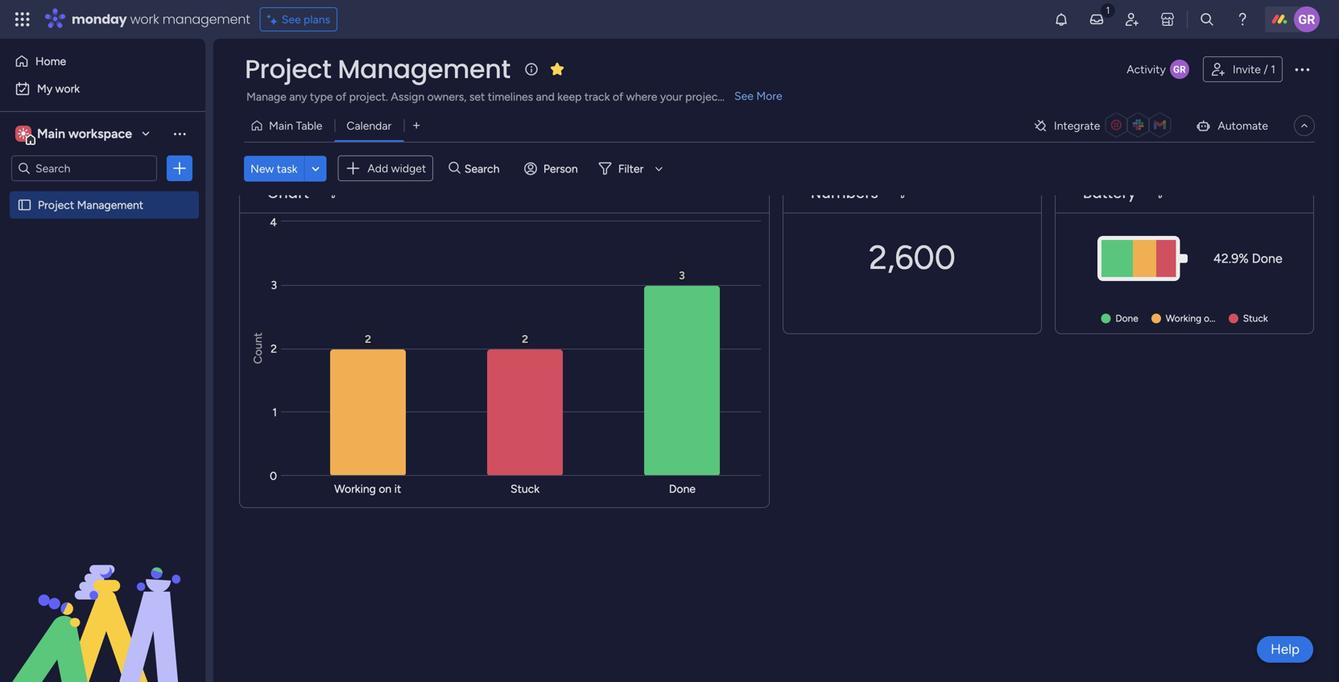 Task type: describe. For each thing, give the bounding box(es) containing it.
your
[[660, 90, 683, 103]]

workspace image
[[15, 125, 31, 143]]

0 vertical spatial project management
[[245, 51, 510, 87]]

plans
[[304, 12, 330, 26]]

see for see plans
[[282, 12, 301, 26]]

type
[[310, 90, 333, 103]]

1 of from the left
[[336, 90, 346, 103]]

search everything image
[[1199, 11, 1215, 27]]

help
[[1271, 641, 1300, 658]]

monday work management
[[72, 10, 250, 28]]

greg robinson image
[[1294, 6, 1320, 32]]

manage
[[246, 90, 287, 103]]

invite members image
[[1124, 11, 1140, 27]]

work for my
[[55, 82, 80, 95]]

update feed image
[[1089, 11, 1105, 27]]

1 vertical spatial done
[[1116, 312, 1139, 324]]

1 horizontal spatial done
[[1252, 251, 1283, 266]]

see plans button
[[260, 7, 338, 31]]

work for monday
[[130, 10, 159, 28]]

track
[[585, 90, 610, 103]]

main for main workspace
[[37, 126, 65, 141]]

widget
[[391, 161, 426, 175]]

person
[[544, 162, 578, 175]]

main table button
[[244, 113, 335, 139]]

lottie animation element
[[0, 519, 205, 682]]

add
[[368, 161, 388, 175]]

activity button
[[1120, 56, 1197, 82]]

0 horizontal spatial options image
[[172, 160, 188, 176]]

lottie animation image
[[0, 519, 205, 682]]

owners,
[[427, 90, 467, 103]]

1 image
[[1101, 1, 1115, 19]]

task
[[277, 162, 298, 175]]

Project Management field
[[241, 51, 514, 87]]

2,600
[[869, 237, 956, 277]]

1 horizontal spatial management
[[338, 51, 510, 87]]

invite
[[1233, 62, 1261, 76]]

angle down image
[[312, 162, 320, 175]]

management
[[162, 10, 250, 28]]

0 vertical spatial options image
[[1293, 60, 1312, 79]]

my work
[[37, 82, 80, 95]]

project
[[685, 90, 722, 103]]

workspace
[[68, 126, 132, 141]]

invite / 1 button
[[1203, 56, 1283, 82]]

keep
[[557, 90, 582, 103]]

monday marketplace image
[[1160, 11, 1176, 27]]

workspace image
[[18, 125, 29, 143]]

project management list box
[[0, 188, 205, 436]]

timelines
[[488, 90, 533, 103]]

main workspace button
[[11, 120, 157, 147]]

project inside 'list box'
[[38, 198, 74, 212]]

any
[[289, 90, 307, 103]]

public board image
[[17, 197, 32, 213]]

help button
[[1257, 636, 1314, 663]]

automate button
[[1189, 113, 1275, 139]]



Task type: locate. For each thing, give the bounding box(es) containing it.
1
[[1271, 62, 1276, 76]]

project right public board icon
[[38, 198, 74, 212]]

done left working
[[1116, 312, 1139, 324]]

None field
[[263, 183, 313, 204], [807, 183, 883, 204], [1079, 183, 1140, 204], [263, 183, 313, 204], [807, 183, 883, 204], [1079, 183, 1140, 204]]

show board description image
[[522, 61, 541, 77]]

management inside project management 'list box'
[[77, 198, 143, 212]]

project
[[245, 51, 331, 87], [38, 198, 74, 212]]

new task
[[250, 162, 298, 175]]

main right workspace icon
[[37, 126, 65, 141]]

1 horizontal spatial project
[[245, 51, 331, 87]]

of right the type
[[336, 90, 346, 103]]

management down the search in workspace field
[[77, 198, 143, 212]]

0 vertical spatial done
[[1252, 251, 1283, 266]]

management up assign
[[338, 51, 510, 87]]

it
[[1217, 312, 1223, 324]]

of right track
[[613, 90, 623, 103]]

v2 search image
[[449, 159, 461, 178]]

project management inside 'list box'
[[38, 198, 143, 212]]

1 vertical spatial see
[[734, 89, 754, 103]]

home link
[[10, 48, 196, 74]]

Search field
[[461, 157, 509, 180]]

1 horizontal spatial main
[[269, 119, 293, 132]]

option
[[0, 190, 205, 194]]

see plans
[[282, 12, 330, 26]]

project management up the project.
[[245, 51, 510, 87]]

2 of from the left
[[613, 90, 623, 103]]

remove from favorites image
[[549, 61, 565, 77]]

filter button
[[593, 156, 669, 181]]

project management down the search in workspace field
[[38, 198, 143, 212]]

0 horizontal spatial done
[[1116, 312, 1139, 324]]

my
[[37, 82, 53, 95]]

more
[[756, 89, 783, 103]]

new
[[250, 162, 274, 175]]

main table
[[269, 119, 322, 132]]

add view image
[[413, 120, 420, 131]]

main inside workspace selection element
[[37, 126, 65, 141]]

see more
[[734, 89, 783, 103]]

0 vertical spatial see
[[282, 12, 301, 26]]

0 horizontal spatial main
[[37, 126, 65, 141]]

see more link
[[733, 88, 784, 104]]

see left plans
[[282, 12, 301, 26]]

0 vertical spatial project
[[245, 51, 331, 87]]

arrow down image
[[649, 159, 669, 178]]

and
[[536, 90, 555, 103]]

of
[[336, 90, 346, 103], [613, 90, 623, 103]]

project management
[[245, 51, 510, 87], [38, 198, 143, 212]]

1 vertical spatial work
[[55, 82, 80, 95]]

add widget
[[368, 161, 426, 175]]

working on it
[[1166, 312, 1223, 324]]

see inside button
[[282, 12, 301, 26]]

options image right 1
[[1293, 60, 1312, 79]]

0 horizontal spatial of
[[336, 90, 346, 103]]

0 horizontal spatial see
[[282, 12, 301, 26]]

0 vertical spatial management
[[338, 51, 510, 87]]

collapse board header image
[[1298, 119, 1311, 132]]

assign
[[391, 90, 425, 103]]

management
[[338, 51, 510, 87], [77, 198, 143, 212]]

integrate button
[[1027, 109, 1183, 143]]

notifications image
[[1053, 11, 1069, 27]]

1 horizontal spatial work
[[130, 10, 159, 28]]

1 vertical spatial project management
[[38, 198, 143, 212]]

project.
[[349, 90, 388, 103]]

where
[[626, 90, 657, 103]]

main
[[269, 119, 293, 132], [37, 126, 65, 141]]

0 horizontal spatial project
[[38, 198, 74, 212]]

1 horizontal spatial see
[[734, 89, 754, 103]]

42.9%
[[1214, 251, 1249, 266]]

manage any type of project. assign owners, set timelines and keep track of where your project stands.
[[246, 90, 761, 103]]

1 vertical spatial options image
[[172, 160, 188, 176]]

see
[[282, 12, 301, 26], [734, 89, 754, 103]]

work inside option
[[55, 82, 80, 95]]

new task button
[[244, 156, 304, 181]]

person button
[[518, 156, 588, 181]]

1 horizontal spatial of
[[613, 90, 623, 103]]

integrate
[[1054, 119, 1100, 132]]

options image
[[1293, 60, 1312, 79], [172, 160, 188, 176]]

project up any
[[245, 51, 331, 87]]

my work link
[[10, 76, 196, 101]]

stuck
[[1243, 312, 1268, 324]]

work
[[130, 10, 159, 28], [55, 82, 80, 95]]

0 horizontal spatial management
[[77, 198, 143, 212]]

/
[[1264, 62, 1268, 76]]

see left more
[[734, 89, 754, 103]]

1 vertical spatial management
[[77, 198, 143, 212]]

home option
[[10, 48, 196, 74]]

help image
[[1235, 11, 1251, 27]]

1 horizontal spatial project management
[[245, 51, 510, 87]]

see for see more
[[734, 89, 754, 103]]

workspace options image
[[172, 125, 188, 142]]

main left table
[[269, 119, 293, 132]]

my work option
[[10, 76, 196, 101]]

1 horizontal spatial options image
[[1293, 60, 1312, 79]]

1 vertical spatial project
[[38, 198, 74, 212]]

invite / 1
[[1233, 62, 1276, 76]]

Search in workspace field
[[34, 159, 134, 178]]

set
[[469, 90, 485, 103]]

automate
[[1218, 119, 1268, 132]]

0 horizontal spatial project management
[[38, 198, 143, 212]]

home
[[35, 54, 66, 68]]

main for main table
[[269, 119, 293, 132]]

select product image
[[14, 11, 31, 27]]

monday
[[72, 10, 127, 28]]

calendar
[[347, 119, 392, 132]]

on
[[1204, 312, 1215, 324]]

0 vertical spatial work
[[130, 10, 159, 28]]

42.9% done
[[1214, 251, 1283, 266]]

main workspace
[[37, 126, 132, 141]]

done
[[1252, 251, 1283, 266], [1116, 312, 1139, 324]]

add widget button
[[338, 155, 433, 181]]

done right "42.9%"
[[1252, 251, 1283, 266]]

options image down workspace options icon
[[172, 160, 188, 176]]

work right my
[[55, 82, 80, 95]]

workspace selection element
[[15, 124, 134, 145]]

activity
[[1127, 62, 1166, 76]]

stands.
[[725, 90, 761, 103]]

0 horizontal spatial work
[[55, 82, 80, 95]]

working
[[1166, 312, 1202, 324]]

filter
[[618, 162, 644, 175]]

calendar button
[[335, 113, 404, 139]]

table
[[296, 119, 322, 132]]

work right monday
[[130, 10, 159, 28]]



Task type: vqa. For each thing, say whether or not it's contained in the screenshot.
Integrate Button
yes



